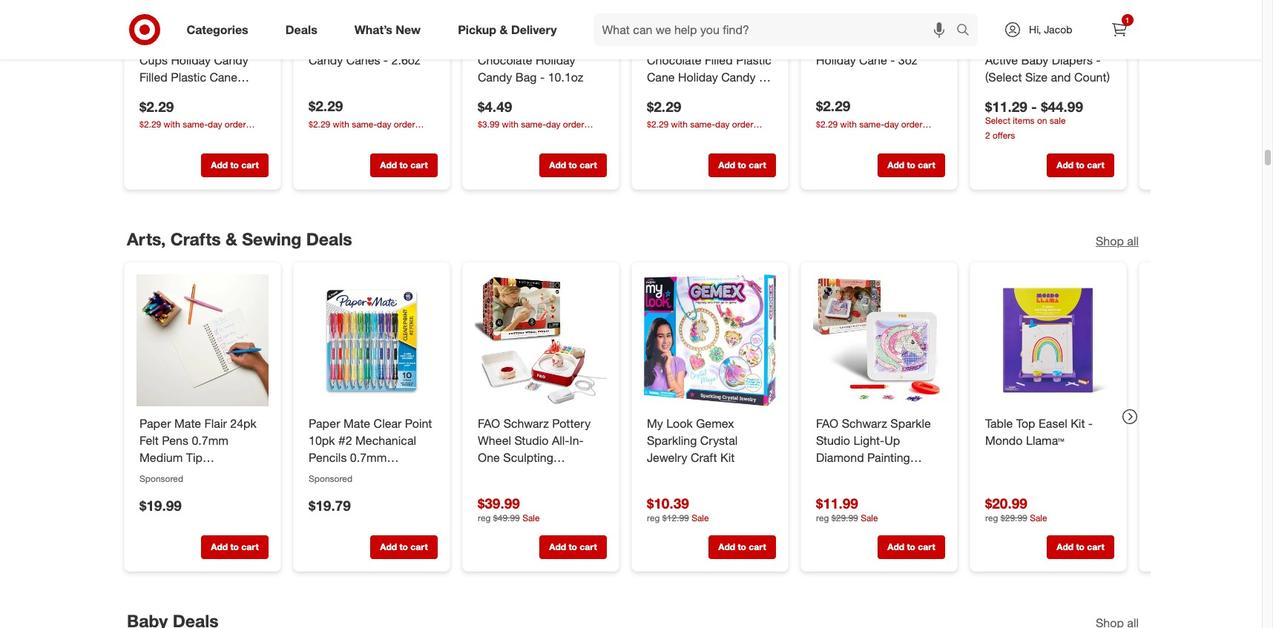 Task type: locate. For each thing, give the bounding box(es) containing it.
services inside $4.49 $3.99 with same-day order services
[[478, 132, 511, 143]]

- inside table top easel kit - mondo llama™
[[1089, 417, 1093, 431]]

candy down butter
[[214, 53, 248, 67]]

kit down crystal
[[720, 451, 735, 465]]

2 mate from the left
[[343, 417, 370, 431]]

paper for $19.79
[[308, 417, 340, 431]]

chocolate up 3oz
[[882, 36, 936, 51]]

1 horizontal spatial $2.29 $2.29 with same-day order services
[[816, 97, 923, 142]]

paper inside paper mate clear point 10pk #2 mechanical pencils 0.7mm multicolored
[[308, 417, 340, 431]]

- left 3oz
[[891, 53, 895, 67]]

milk inside hershey's kisses milk chocolate holiday candy bag - 10.1oz
[[572, 36, 594, 51]]

2 horizontal spatial chocolate
[[882, 36, 936, 51]]

0 vertical spatial &
[[500, 22, 508, 37]]

2.88oz
[[647, 87, 682, 101]]

sale for $20.99
[[1030, 513, 1048, 524]]

hershey's kisses milk chocolate filled plastic cane holiday candy - 2.88oz image
[[644, 0, 776, 26], [644, 0, 776, 26]]

chocolate inside the hershey's kisses milk chocolate filled plastic cane holiday candy - 2.88oz $2.29 $2.29 with same-day order services
[[647, 53, 701, 67]]

hershey's inside the hershey's kisses milk chocolate filled plastic cane holiday candy - 2.88oz $2.29 $2.29 with same-day order services
[[647, 36, 700, 51]]

fao schwarz sparkle studio light-up diamond painting starter set image
[[813, 275, 945, 407], [813, 275, 945, 407]]

2 milk from the left
[[742, 36, 763, 51]]

cups
[[139, 53, 167, 67]]

studio up the diamond
[[816, 434, 850, 448]]

reg down $10.39
[[647, 513, 660, 524]]

2 kisses from the left
[[703, 36, 738, 51]]

1 studio from the left
[[514, 434, 549, 448]]

1 vertical spatial plastic
[[171, 70, 206, 84]]

search button
[[950, 13, 986, 49]]

order down 10.1oz
[[563, 119, 584, 130]]

studio inside fao schwarz sparkle studio light-up diamond painting starter set
[[816, 434, 850, 448]]

sponsored for $19.99
[[139, 473, 183, 485]]

reese's peanut butter cups holiday candy filled plastic cane miniatures - 2.17oz $2.29 $2.29 with same-day order services
[[139, 36, 264, 143]]

0 horizontal spatial &
[[225, 229, 237, 250]]

in-
[[569, 434, 584, 448]]

filled down what can we help you find? suggestions appear below 'search field'
[[705, 53, 733, 67]]

cart for hershey's kisses milk chocolate holiday candy bag - 10.1oz
[[580, 160, 597, 171]]

0 horizontal spatial paper
[[139, 417, 171, 431]]

with inside reese's peanut butter cups holiday candy filled plastic cane miniatures - 2.17oz $2.29 $2.29 with same-day order services
[[163, 119, 180, 130]]

multicolored for $19.79
[[308, 467, 374, 482]]

pampers swaddlers active baby diapers - (select size and count) link
[[985, 35, 1112, 86]]

0.7mm
[[191, 434, 228, 448], [350, 451, 387, 465]]

& right pickup
[[500, 22, 508, 37]]

pampers swaddlers active baby diapers - (select size and count) image
[[983, 0, 1115, 26], [983, 0, 1115, 26]]

paper
[[139, 417, 171, 431], [308, 417, 340, 431]]

holiday up 2.88oz on the top of page
[[678, 70, 718, 84]]

3 milk from the left
[[857, 36, 878, 51]]

same- inside reese's peanut butter cups holiday candy filled plastic cane miniatures - 2.17oz $2.29 $2.29 with same-day order services
[[182, 119, 208, 130]]

m&m's milk chocolate holiday cane - 3oz link
[[816, 35, 942, 69]]

sale for $10.39
[[692, 513, 709, 524]]

1 vertical spatial kit
[[720, 451, 735, 465]]

pampers swaddlers active baby diapers - (select size and count)
[[985, 36, 1110, 84]]

services for m&m's milk chocolate holiday cane - 3oz
[[816, 131, 849, 142]]

my look gemex sparkling crystal jewelry craft kit
[[647, 417, 738, 465]]

tip
[[186, 451, 202, 465]]

reese's peanut butter cups holiday candy filled plastic cane miniatures - 2.17oz image
[[136, 0, 268, 26], [136, 0, 268, 26]]

sponsored for $19.79
[[308, 473, 352, 485]]

0 vertical spatial 0.7mm
[[191, 434, 228, 448]]

- left 2.6oz
[[383, 53, 388, 67]]

kisses for filled
[[703, 36, 738, 51]]

2.6oz
[[391, 53, 420, 67]]

1 $2.29 $2.29 with same-day order services from the left
[[308, 97, 415, 142]]

2 multicolored from the left
[[308, 467, 374, 482]]

0 horizontal spatial $2.29 $2.29 with same-day order services
[[308, 97, 415, 142]]

mate up #2 on the bottom left of page
[[343, 417, 370, 431]]

plastic up miniatures
[[171, 70, 206, 84]]

1 horizontal spatial chocolate
[[647, 53, 701, 67]]

deals right butter
[[286, 22, 318, 37]]

reg inside $20.99 reg $29.99 sale
[[985, 513, 998, 524]]

paper up 10pk
[[308, 417, 340, 431]]

1 horizontal spatial fao
[[816, 417, 839, 431]]

1 horizontal spatial kit
[[1071, 417, 1085, 431]]

swaddlers
[[1036, 36, 1092, 51]]

deals right sewing
[[306, 229, 352, 250]]

all
[[1127, 234, 1139, 249]]

multicolored down pencils
[[308, 467, 374, 482]]

24pk
[[230, 417, 256, 431]]

- inside "$11.29 - $44.99 select items on sale 2 offers"
[[1032, 98, 1037, 115]]

0 horizontal spatial chocolate
[[478, 53, 532, 67]]

1
[[1126, 16, 1130, 24]]

- up the items
[[1032, 98, 1037, 115]]

multicolored inside paper mate clear point 10pk #2 mechanical pencils 0.7mm multicolored
[[308, 467, 374, 482]]

2 horizontal spatial filled
[[705, 53, 733, 67]]

my
[[647, 417, 663, 431]]

0 vertical spatial kit
[[1071, 417, 1085, 431]]

add for hershey's kisses milk chocolate holiday candy bag - 10.1oz
[[549, 160, 566, 171]]

0 horizontal spatial fao
[[478, 417, 500, 431]]

deals link
[[273, 13, 336, 46]]

cane up '2.17oz'
[[209, 70, 237, 84]]

cart for paper mate flair 24pk felt pens 0.7mm medium tip multicolored
[[241, 542, 258, 553]]

order down '2.17oz'
[[224, 119, 246, 130]]

& right crafts
[[225, 229, 237, 250]]

1 vertical spatial 0.7mm
[[350, 451, 387, 465]]

holiday inside m&m's milk chocolate holiday cane - 3oz
[[816, 53, 856, 67]]

fao schwarz pottery wheel studio all-in-one sculpting workstation image
[[475, 275, 607, 407], [475, 275, 607, 407]]

1 hershey's from the left
[[478, 36, 531, 51]]

add
[[211, 160, 228, 171], [380, 160, 397, 171], [549, 160, 566, 171], [718, 160, 735, 171], [888, 160, 905, 171], [1057, 160, 1074, 171], [211, 542, 228, 553], [380, 542, 397, 553], [549, 542, 566, 553], [718, 542, 735, 553], [888, 542, 905, 553], [1057, 542, 1074, 553]]

services for skittles filled holiday candy canes - 2.6oz
[[308, 131, 342, 142]]

- inside pampers swaddlers active baby diapers - (select size and count)
[[1096, 53, 1101, 67]]

add to cart for skittles filled holiday candy canes - 2.6oz
[[380, 160, 428, 171]]

$2.29 $2.29 with same-day order services down m&m's milk chocolate holiday cane - 3oz
[[816, 97, 923, 142]]

add to cart for paper mate flair 24pk felt pens 0.7mm medium tip multicolored
[[211, 542, 258, 553]]

$4.49 $3.99 with same-day order services
[[478, 98, 584, 143]]

kit
[[1071, 417, 1085, 431], [720, 451, 735, 465]]

0 horizontal spatial milk
[[572, 36, 594, 51]]

to for m&m's milk chocolate holiday cane - 3oz
[[907, 160, 916, 171]]

with for holiday
[[840, 119, 857, 130]]

paper inside paper mate flair 24pk felt pens 0.7mm medium tip multicolored
[[139, 417, 171, 431]]

kit right easel
[[1071, 417, 1085, 431]]

mate for $19.79
[[343, 417, 370, 431]]

paper mate clear point 10pk #2 mechanical pencils 0.7mm multicolored link
[[308, 416, 435, 482]]

candy up $4.49
[[478, 70, 512, 84]]

same- down m&m's milk chocolate holiday cane - 3oz link
[[859, 119, 885, 130]]

holiday down the m&m's
[[816, 53, 856, 67]]

filled up canes
[[351, 36, 379, 51]]

clear
[[373, 417, 402, 431]]

filled down cups
[[139, 70, 167, 84]]

multicolored inside paper mate flair 24pk felt pens 0.7mm medium tip multicolored
[[139, 467, 205, 482]]

to for fao schwarz sparkle studio light-up diamond painting starter set
[[907, 542, 916, 553]]

kisses
[[534, 36, 569, 51], [703, 36, 738, 51]]

0.7mm inside paper mate flair 24pk felt pens 0.7mm medium tip multicolored
[[191, 434, 228, 448]]

fao inside fao schwarz sparkle studio light-up diamond painting starter set
[[816, 417, 839, 431]]

cart for fao schwarz pottery wheel studio all-in- one sculpting workstation
[[580, 542, 597, 553]]

candy down what can we help you find? suggestions appear below 'search field'
[[721, 70, 756, 84]]

butter
[[232, 36, 264, 51]]

cane inside reese's peanut butter cups holiday candy filled plastic cane miniatures - 2.17oz $2.29 $2.29 with same-day order services
[[209, 70, 237, 84]]

studio inside fao schwarz pottery wheel studio all-in- one sculpting workstation
[[514, 434, 549, 448]]

sparkling
[[647, 434, 697, 448]]

reg inside $10.39 reg $12.99 sale
[[647, 513, 660, 524]]

add to cart button for table top easel kit - mondo llama™
[[1047, 536, 1115, 560]]

2 fao from the left
[[816, 417, 839, 431]]

services inside the hershey's kisses milk chocolate filled plastic cane holiday candy - 2.88oz $2.29 $2.29 with same-day order services
[[647, 132, 680, 143]]

skittles
[[308, 36, 347, 51]]

day for skittles filled holiday candy canes - 2.6oz
[[377, 119, 391, 130]]

1 horizontal spatial multicolored
[[308, 467, 374, 482]]

chocolate
[[882, 36, 936, 51], [478, 53, 532, 67], [647, 53, 701, 67]]

- down what can we help you find? suggestions appear below 'search field'
[[759, 70, 764, 84]]

$44.99
[[1041, 98, 1083, 115]]

1 horizontal spatial 0.7mm
[[350, 451, 387, 465]]

0 horizontal spatial hershey's
[[478, 36, 531, 51]]

m&m's milk chocolate holiday cane - 3oz image
[[813, 0, 945, 26], [813, 0, 945, 26]]

day down '2.17oz'
[[208, 119, 222, 130]]

mate inside paper mate flair 24pk felt pens 0.7mm medium tip multicolored
[[174, 417, 201, 431]]

mate inside paper mate clear point 10pk #2 mechanical pencils 0.7mm multicolored
[[343, 417, 370, 431]]

3oz
[[899, 53, 917, 67]]

add for paper mate flair 24pk felt pens 0.7mm medium tip multicolored
[[211, 542, 228, 553]]

paper mate flair 24pk felt pens 0.7mm medium tip multicolored image
[[136, 275, 268, 407], [136, 275, 268, 407]]

add for fao schwarz sparkle studio light-up diamond painting starter set
[[888, 542, 905, 553]]

hershey's kisses milk chocolate holiday candy bag - 10.1oz image
[[475, 0, 607, 26], [475, 0, 607, 26]]

0 horizontal spatial sponsored
[[139, 473, 183, 485]]

2 $2.29 $2.29 with same-day order services from the left
[[816, 97, 923, 142]]

milk
[[572, 36, 594, 51], [742, 36, 763, 51], [857, 36, 878, 51]]

0 vertical spatial filled
[[351, 36, 379, 51]]

1 multicolored from the left
[[139, 467, 205, 482]]

with
[[333, 119, 349, 130], [840, 119, 857, 130], [163, 119, 180, 130], [502, 119, 518, 130], [671, 119, 688, 130]]

mate up pens
[[174, 417, 201, 431]]

1 horizontal spatial paper
[[308, 417, 340, 431]]

fao for $39.99
[[478, 417, 500, 431]]

$2.29 $2.29 with same-day order services down canes
[[308, 97, 415, 142]]

studio up sculpting
[[514, 434, 549, 448]]

sewing
[[242, 229, 301, 250]]

1 vertical spatial deals
[[306, 229, 352, 250]]

active
[[985, 53, 1018, 67]]

sale inside $20.99 reg $29.99 sale
[[1030, 513, 1048, 524]]

- right easel
[[1089, 417, 1093, 431]]

chocolate inside hershey's kisses milk chocolate holiday candy bag - 10.1oz
[[478, 53, 532, 67]]

to for paper mate flair 24pk felt pens 0.7mm medium tip multicolored
[[230, 542, 239, 553]]

hershey's for hershey's kisses milk chocolate filled plastic cane holiday candy - 2.88oz $2.29 $2.29 with same-day order services
[[647, 36, 700, 51]]

cane left 3oz
[[859, 53, 887, 67]]

day down 10.1oz
[[546, 119, 560, 130]]

kisses for holiday
[[534, 36, 569, 51]]

0 horizontal spatial kit
[[720, 451, 735, 465]]

0.7mm down mechanical
[[350, 451, 387, 465]]

0 horizontal spatial mate
[[174, 417, 201, 431]]

cane inside the hershey's kisses milk chocolate filled plastic cane holiday candy - 2.88oz $2.29 $2.29 with same-day order services
[[647, 70, 675, 84]]

1 horizontal spatial cane
[[647, 70, 675, 84]]

crystal
[[700, 434, 738, 448]]

studio for $39.99
[[514, 434, 549, 448]]

holiday inside reese's peanut butter cups holiday candy filled plastic cane miniatures - 2.17oz $2.29 $2.29 with same-day order services
[[171, 53, 211, 67]]

$3.99
[[478, 119, 499, 130]]

add to cart for hershey's kisses milk chocolate filled plastic cane holiday candy - 2.88oz
[[718, 160, 766, 171]]

1 kisses from the left
[[534, 36, 569, 51]]

1 fao from the left
[[478, 417, 500, 431]]

- up count)
[[1096, 53, 1101, 67]]

same- inside $4.49 $3.99 with same-day order services
[[521, 119, 546, 130]]

sponsored down medium
[[139, 473, 183, 485]]

reg inside $11.99 reg $29.99 sale
[[816, 513, 829, 524]]

1 horizontal spatial hershey's
[[647, 36, 700, 51]]

order
[[394, 119, 415, 130], [901, 119, 923, 130], [224, 119, 246, 130], [563, 119, 584, 130], [732, 119, 753, 130]]

categories link
[[174, 13, 267, 46]]

paper mate clear point 10pk #2 mechanical pencils 0.7mm multicolored image
[[305, 275, 438, 407], [305, 275, 438, 407]]

0 horizontal spatial studio
[[514, 434, 549, 448]]

$2.29
[[308, 97, 343, 114], [816, 97, 851, 114], [139, 98, 174, 115], [647, 98, 681, 115], [308, 119, 330, 130], [816, 119, 838, 130], [139, 119, 161, 130], [647, 119, 669, 130]]

0 vertical spatial plastic
[[736, 53, 772, 67]]

What can we help you find? suggestions appear below search field
[[594, 13, 961, 46]]

new
[[396, 22, 421, 37]]

same- inside the hershey's kisses milk chocolate filled plastic cane holiday candy - 2.88oz $2.29 $2.29 with same-day order services
[[690, 119, 715, 130]]

reg down $39.99
[[478, 513, 491, 524]]

order inside $4.49 $3.99 with same-day order services
[[563, 119, 584, 130]]

reg inside the '$39.99 reg $49.99 sale'
[[478, 513, 491, 524]]

hershey's inside hershey's kisses milk chocolate holiday candy bag - 10.1oz
[[478, 36, 531, 51]]

add to cart for hershey's kisses milk chocolate holiday candy bag - 10.1oz
[[549, 160, 597, 171]]

holiday up 10.1oz
[[536, 53, 575, 67]]

0 horizontal spatial plastic
[[171, 70, 206, 84]]

cane up 2.88oz on the top of page
[[647, 70, 675, 84]]

holiday up 2.6oz
[[382, 36, 422, 51]]

1 horizontal spatial kisses
[[703, 36, 738, 51]]

day down canes
[[377, 119, 391, 130]]

0 horizontal spatial filled
[[139, 70, 167, 84]]

table top easel kit - mondo llama™ image
[[983, 275, 1115, 407], [983, 275, 1115, 407]]

plastic down what can we help you find? suggestions appear below 'search field'
[[736, 53, 772, 67]]

candy down skittles
[[308, 53, 343, 67]]

$29.99 for $20.99
[[1001, 513, 1028, 524]]

1 mate from the left
[[174, 417, 201, 431]]

cart for fao schwarz sparkle studio light-up diamond painting starter set
[[918, 542, 935, 553]]

reg down '$11.99'
[[816, 513, 829, 524]]

skittles filled holiday candy canes - 2.6oz image
[[305, 0, 438, 26], [305, 0, 438, 26]]

same- down hershey's kisses milk chocolate filled plastic cane holiday candy - 2.88oz link
[[690, 119, 715, 130]]

multicolored down medium
[[139, 467, 205, 482]]

day down hershey's kisses milk chocolate filled plastic cane holiday candy - 2.88oz link
[[715, 119, 730, 130]]

0 horizontal spatial cane
[[209, 70, 237, 84]]

1 horizontal spatial studio
[[816, 434, 850, 448]]

1 horizontal spatial mate
[[343, 417, 370, 431]]

0 horizontal spatial multicolored
[[139, 467, 205, 482]]

1 vertical spatial filled
[[705, 53, 733, 67]]

$29.99 inside $11.99 reg $29.99 sale
[[832, 513, 858, 524]]

fao schwarz sparkle studio light-up diamond painting starter set
[[816, 417, 931, 482]]

$29.99 for $11.99
[[832, 513, 858, 524]]

add to cart button for paper mate flair 24pk felt pens 0.7mm medium tip multicolored
[[201, 536, 268, 560]]

sale inside the '$39.99 reg $49.99 sale'
[[522, 513, 540, 524]]

cane
[[859, 53, 887, 67], [209, 70, 237, 84], [647, 70, 675, 84]]

to for pampers swaddlers active baby diapers - (select size and count)
[[1076, 160, 1085, 171]]

$29.99 down '$11.99'
[[832, 513, 858, 524]]

hershey's kisses milk chocolate holiday candy bag - 10.1oz
[[478, 36, 594, 84]]

pickup & delivery link
[[446, 13, 576, 46]]

to for hershey's kisses milk chocolate filled plastic cane holiday candy - 2.88oz
[[738, 160, 746, 171]]

milk inside the hershey's kisses milk chocolate filled plastic cane holiday candy - 2.88oz $2.29 $2.29 with same-day order services
[[742, 36, 763, 51]]

with inside $4.49 $3.99 with same-day order services
[[502, 119, 518, 130]]

day down 3oz
[[885, 119, 899, 130]]

1 paper from the left
[[139, 417, 171, 431]]

multicolored for $19.99
[[139, 467, 205, 482]]

- left '2.17oz'
[[198, 87, 202, 101]]

same- down miniatures
[[182, 119, 208, 130]]

hershey's
[[478, 36, 531, 51], [647, 36, 700, 51]]

schwarz
[[842, 417, 887, 431]]

miniatures
[[139, 87, 194, 101]]

add for fao schwarz pottery wheel studio all-in- one sculpting workstation
[[549, 542, 566, 553]]

1 horizontal spatial sponsored
[[308, 473, 352, 485]]

$2.29 with same-day order services button
[[308, 118, 438, 142], [816, 118, 945, 142], [139, 118, 268, 143], [647, 118, 776, 143]]

order down hershey's kisses milk chocolate filled plastic cane holiday candy - 2.88oz link
[[732, 119, 753, 130]]

my look gemex sparkling crystal jewelry craft kit link
[[647, 416, 773, 467]]

1 horizontal spatial $29.99
[[1001, 513, 1028, 524]]

add to cart for fao schwarz pottery wheel studio all-in- one sculpting workstation
[[549, 542, 597, 553]]

day inside $4.49 $3.99 with same-day order services
[[546, 119, 560, 130]]

sale
[[1030, 513, 1048, 524], [522, 513, 540, 524], [692, 513, 709, 524], [861, 513, 878, 524]]

multicolored
[[139, 467, 205, 482], [308, 467, 374, 482]]

m&m's
[[816, 36, 853, 51]]

add to cart for my look gemex sparkling crystal jewelry craft kit
[[718, 542, 766, 553]]

order for skittles filled holiday candy canes - 2.6oz
[[394, 119, 415, 130]]

fao inside fao schwarz pottery wheel studio all-in- one sculpting workstation
[[478, 417, 500, 431]]

point
[[405, 417, 432, 431]]

add to cart button for fao schwarz pottery wheel studio all-in- one sculpting workstation
[[539, 536, 607, 560]]

holiday inside the hershey's kisses milk chocolate filled plastic cane holiday candy - 2.88oz $2.29 $2.29 with same-day order services
[[678, 70, 718, 84]]

fao schwarz pottery wheel studio all-in- one sculpting workstation
[[478, 417, 591, 482]]

reese's
[[139, 36, 188, 51]]

reg
[[985, 513, 998, 524], [478, 513, 491, 524], [647, 513, 660, 524], [816, 513, 829, 524]]

paper up felt
[[139, 417, 171, 431]]

$11.29
[[985, 98, 1028, 115]]

holiday inside skittles filled holiday candy canes - 2.6oz
[[382, 36, 422, 51]]

$29.99 inside $20.99 reg $29.99 sale
[[1001, 513, 1028, 524]]

day
[[377, 119, 391, 130], [885, 119, 899, 130], [208, 119, 222, 130], [546, 119, 560, 130], [715, 119, 730, 130]]

0 horizontal spatial kisses
[[534, 36, 569, 51]]

2 hershey's from the left
[[647, 36, 700, 51]]

reg down $20.99
[[985, 513, 998, 524]]

to for my look gemex sparkling crystal jewelry craft kit
[[738, 542, 746, 553]]

studio for $11.99
[[816, 434, 850, 448]]

sponsored down pencils
[[308, 473, 352, 485]]

$29.99 down $20.99
[[1001, 513, 1028, 524]]

to for reese's peanut butter cups holiday candy filled plastic cane miniatures - 2.17oz
[[230, 160, 239, 171]]

1 milk from the left
[[572, 36, 594, 51]]

2 studio from the left
[[816, 434, 850, 448]]

kisses inside hershey's kisses milk chocolate holiday candy bag - 10.1oz
[[534, 36, 569, 51]]

add to cart for paper mate clear point 10pk #2 mechanical pencils 0.7mm multicolored
[[380, 542, 428, 553]]

add to cart button for pampers swaddlers active baby diapers - (select size and count)
[[1047, 154, 1115, 178]]

holiday down peanut
[[171, 53, 211, 67]]

1 horizontal spatial plastic
[[736, 53, 772, 67]]

1 horizontal spatial &
[[500, 22, 508, 37]]

plastic
[[736, 53, 772, 67], [171, 70, 206, 84]]

kisses inside the hershey's kisses milk chocolate filled plastic cane holiday candy - 2.88oz $2.29 $2.29 with same-day order services
[[703, 36, 738, 51]]

fao up the diamond
[[816, 417, 839, 431]]

same- down canes
[[352, 119, 377, 130]]

- right bag on the left of page
[[540, 70, 545, 84]]

chocolate up 2.88oz on the top of page
[[647, 53, 701, 67]]

sale inside $10.39 reg $12.99 sale
[[692, 513, 709, 524]]

1 horizontal spatial filled
[[351, 36, 379, 51]]

order down 3oz
[[901, 119, 923, 130]]

cart for my look gemex sparkling crystal jewelry craft kit
[[749, 542, 766, 553]]

2 horizontal spatial cane
[[859, 53, 887, 67]]

cart for reese's peanut butter cups holiday candy filled plastic cane miniatures - 2.17oz
[[241, 160, 258, 171]]

arts, crafts & sewing deals
[[127, 229, 352, 250]]

light-
[[854, 434, 885, 448]]

1 sponsored from the left
[[139, 473, 183, 485]]

to
[[230, 160, 239, 171], [399, 160, 408, 171], [569, 160, 577, 171], [738, 160, 746, 171], [907, 160, 916, 171], [1076, 160, 1085, 171], [230, 542, 239, 553], [399, 542, 408, 553], [569, 542, 577, 553], [738, 542, 746, 553], [907, 542, 916, 553], [1076, 542, 1085, 553]]

fao up wheel
[[478, 417, 500, 431]]

2 vertical spatial filled
[[139, 70, 167, 84]]

kit inside my look gemex sparkling crystal jewelry craft kit
[[720, 451, 735, 465]]

painting
[[867, 451, 910, 465]]

2 horizontal spatial milk
[[857, 36, 878, 51]]

studio
[[514, 434, 549, 448], [816, 434, 850, 448]]

what's new
[[355, 22, 421, 37]]

order down 2.6oz
[[394, 119, 415, 130]]

- inside the hershey's kisses milk chocolate filled plastic cane holiday candy - 2.88oz $2.29 $2.29 with same-day order services
[[759, 70, 764, 84]]

cart for skittles filled holiday candy canes - 2.6oz
[[410, 160, 428, 171]]

same- right "$3.99"
[[521, 119, 546, 130]]

1 horizontal spatial milk
[[742, 36, 763, 51]]

to for paper mate clear point 10pk #2 mechanical pencils 0.7mm multicolored
[[399, 542, 408, 553]]

add to cart button for paper mate clear point 10pk #2 mechanical pencils 0.7mm multicolored
[[370, 536, 438, 560]]

hi,
[[1030, 23, 1042, 36]]

2 sponsored from the left
[[308, 473, 352, 485]]

sale inside $11.99 reg $29.99 sale
[[861, 513, 878, 524]]

0 horizontal spatial $29.99
[[832, 513, 858, 524]]

chocolate up bag on the left of page
[[478, 53, 532, 67]]

my look gemex sparkling crystal jewelry craft kit image
[[644, 275, 776, 407], [644, 275, 776, 407]]

$2.29 with same-day order services button for skittles filled holiday candy canes - 2.6oz
[[308, 118, 438, 142]]

0.7mm down flair
[[191, 434, 228, 448]]

0 horizontal spatial 0.7mm
[[191, 434, 228, 448]]

2 paper from the left
[[308, 417, 340, 431]]



Task type: vqa. For each thing, say whether or not it's contained in the screenshot.


Task type: describe. For each thing, give the bounding box(es) containing it.
$19.79
[[308, 497, 351, 514]]

peanut
[[191, 36, 228, 51]]

kit inside table top easel kit - mondo llama™
[[1071, 417, 1085, 431]]

$39.99 reg $49.99 sale
[[478, 496, 540, 524]]

offers
[[993, 130, 1015, 141]]

add to cart button for hershey's kisses milk chocolate holiday candy bag - 10.1oz
[[539, 154, 607, 178]]

mate for $19.99
[[174, 417, 201, 431]]

pickup
[[458, 22, 497, 37]]

order inside the hershey's kisses milk chocolate filled plastic cane holiday candy - 2.88oz $2.29 $2.29 with same-day order services
[[732, 119, 753, 130]]

add for m&m's milk chocolate holiday cane - 3oz
[[888, 160, 905, 171]]

reg for $11.99
[[816, 513, 829, 524]]

milk for hershey's kisses milk chocolate holiday candy bag - 10.1oz
[[572, 36, 594, 51]]

chocolate inside m&m's milk chocolate holiday cane - 3oz
[[882, 36, 936, 51]]

what's
[[355, 22, 393, 37]]

felt
[[139, 434, 158, 448]]

0 vertical spatial deals
[[286, 22, 318, 37]]

sale for $39.99
[[522, 513, 540, 524]]

add to cart for table top easel kit - mondo llama™
[[1057, 542, 1105, 553]]

filled inside reese's peanut butter cups holiday candy filled plastic cane miniatures - 2.17oz $2.29 $2.29 with same-day order services
[[139, 70, 167, 84]]

with for candy
[[333, 119, 349, 130]]

add to cart for pampers swaddlers active baby diapers - (select size and count)
[[1057, 160, 1105, 171]]

look
[[666, 417, 693, 431]]

chocolate for hershey's kisses milk chocolate filled plastic cane holiday candy - 2.88oz $2.29 $2.29 with same-day order services
[[647, 53, 701, 67]]

$4.49
[[478, 98, 512, 115]]

(select
[[985, 70, 1022, 84]]

candy inside reese's peanut butter cups holiday candy filled plastic cane miniatures - 2.17oz $2.29 $2.29 with same-day order services
[[214, 53, 248, 67]]

day for hershey's kisses milk chocolate holiday candy bag - 10.1oz
[[546, 119, 560, 130]]

gemex
[[696, 417, 734, 431]]

add to cart button for reese's peanut butter cups holiday candy filled plastic cane miniatures - 2.17oz
[[201, 154, 268, 178]]

skittles filled holiday candy canes - 2.6oz link
[[308, 35, 435, 69]]

order for m&m's milk chocolate holiday cane - 3oz
[[901, 119, 923, 130]]

with inside the hershey's kisses milk chocolate filled plastic cane holiday candy - 2.88oz $2.29 $2.29 with same-day order services
[[671, 119, 688, 130]]

llama™
[[1026, 434, 1065, 448]]

filled inside the hershey's kisses milk chocolate filled plastic cane holiday candy - 2.88oz $2.29 $2.29 with same-day order services
[[705, 53, 733, 67]]

schwarz pottery
[[503, 417, 591, 431]]

pickup & delivery
[[458, 22, 557, 37]]

paper mate clear point 10pk #2 mechanical pencils 0.7mm multicolored
[[308, 417, 432, 482]]

categories
[[187, 22, 248, 37]]

pampers
[[985, 36, 1033, 51]]

paper mate flair 24pk felt pens 0.7mm medium tip multicolored
[[139, 417, 256, 482]]

sculpting
[[503, 451, 553, 465]]

sale for $11.99
[[861, 513, 878, 524]]

hershey's kisses milk chocolate filled plastic cane holiday candy - 2.88oz $2.29 $2.29 with same-day order services
[[647, 36, 772, 143]]

candy inside skittles filled holiday candy canes - 2.6oz
[[308, 53, 343, 67]]

add for my look gemex sparkling crystal jewelry craft kit
[[718, 542, 735, 553]]

$2.29 $2.29 with same-day order services for canes
[[308, 97, 415, 142]]

plastic inside the hershey's kisses milk chocolate filled plastic cane holiday candy - 2.88oz $2.29 $2.29 with same-day order services
[[736, 53, 772, 67]]

$2.29 with same-day order services button for m&m's milk chocolate holiday cane - 3oz
[[816, 118, 945, 142]]

shop all link
[[1096, 233, 1139, 250]]

wheel
[[478, 434, 511, 448]]

same- for candy
[[352, 119, 377, 130]]

day for m&m's milk chocolate holiday cane - 3oz
[[885, 119, 899, 130]]

add for hershey's kisses milk chocolate filled plastic cane holiday candy - 2.88oz
[[718, 160, 735, 171]]

flair
[[204, 417, 227, 431]]

$11.99 reg $29.99 sale
[[816, 496, 878, 524]]

table top easel kit - mondo llama™
[[985, 417, 1093, 448]]

cane inside m&m's milk chocolate holiday cane - 3oz
[[859, 53, 887, 67]]

and
[[1051, 70, 1071, 84]]

cart for table top easel kit - mondo llama™
[[1087, 542, 1105, 553]]

mechanical
[[355, 434, 416, 448]]

up
[[885, 434, 900, 448]]

candy inside the hershey's kisses milk chocolate filled plastic cane holiday candy - 2.88oz $2.29 $2.29 with same-day order services
[[721, 70, 756, 84]]

search
[[950, 23, 986, 38]]

jacob
[[1045, 23, 1073, 36]]

bag
[[515, 70, 537, 84]]

- inside skittles filled holiday candy canes - 2.6oz
[[383, 53, 388, 67]]

services for hershey's kisses milk chocolate holiday candy bag - 10.1oz
[[478, 132, 511, 143]]

services inside reese's peanut butter cups holiday candy filled plastic cane miniatures - 2.17oz $2.29 $2.29 with same-day order services
[[139, 132, 172, 143]]

add to cart button for my look gemex sparkling crystal jewelry craft kit
[[709, 536, 776, 560]]

$11.99
[[816, 496, 858, 513]]

$39.99
[[478, 496, 520, 513]]

same- for chocolate
[[521, 119, 546, 130]]

select
[[985, 115, 1011, 126]]

to for hershey's kisses milk chocolate holiday candy bag - 10.1oz
[[569, 160, 577, 171]]

what's new link
[[342, 13, 440, 46]]

add to cart for fao schwarz sparkle studio light-up diamond painting starter set
[[888, 542, 935, 553]]

cart for pampers swaddlers active baby diapers - (select size and count)
[[1087, 160, 1105, 171]]

same- for holiday
[[859, 119, 885, 130]]

add to cart button for skittles filled holiday candy canes - 2.6oz
[[370, 154, 438, 178]]

cart for m&m's milk chocolate holiday cane - 3oz
[[918, 160, 935, 171]]

on
[[1037, 115, 1047, 126]]

fao for $11.99
[[816, 417, 839, 431]]

2
[[985, 130, 990, 141]]

add to cart for reese's peanut butter cups holiday candy filled plastic cane miniatures - 2.17oz
[[211, 160, 258, 171]]

holiday inside hershey's kisses milk chocolate holiday candy bag - 10.1oz
[[536, 53, 575, 67]]

hershey's kisses milk chocolate filled plastic cane holiday candy - 2.88oz link
[[647, 35, 773, 101]]

reg for $39.99
[[478, 513, 491, 524]]

add for table top easel kit - mondo llama™
[[1057, 542, 1074, 553]]

m&m's milk chocolate holiday cane - 3oz
[[816, 36, 936, 67]]

chocolate for hershey's kisses milk chocolate holiday candy bag - 10.1oz
[[478, 53, 532, 67]]

$2.29 with same-day order services button for hershey's kisses milk chocolate filled plastic cane holiday candy - 2.88oz
[[647, 118, 776, 143]]

hershey's kisses milk chocolate holiday candy bag - 10.1oz link
[[478, 35, 604, 86]]

add for skittles filled holiday candy canes - 2.6oz
[[380, 160, 397, 171]]

10.1oz
[[548, 70, 583, 84]]

shop
[[1096, 234, 1124, 249]]

filled inside skittles filled holiday candy canes - 2.6oz
[[351, 36, 379, 51]]

10pk
[[308, 434, 335, 448]]

hershey's for hershey's kisses milk chocolate holiday candy bag - 10.1oz
[[478, 36, 531, 51]]

to for table top easel kit - mondo llama™
[[1076, 542, 1085, 553]]

candy inside hershey's kisses milk chocolate holiday candy bag - 10.1oz
[[478, 70, 512, 84]]

diamond
[[816, 451, 864, 465]]

#2
[[338, 434, 352, 448]]

add to cart for m&m's milk chocolate holiday cane - 3oz
[[888, 160, 935, 171]]

craft
[[691, 451, 717, 465]]

table
[[985, 417, 1013, 431]]

reg for $10.39
[[647, 513, 660, 524]]

shop all
[[1096, 234, 1139, 249]]

workstation
[[478, 467, 541, 482]]

order inside reese's peanut butter cups holiday candy filled plastic cane miniatures - 2.17oz $2.29 $2.29 with same-day order services
[[224, 119, 246, 130]]

$20.99 reg $29.99 sale
[[985, 495, 1048, 524]]

$20.99
[[985, 495, 1028, 512]]

mondo
[[985, 434, 1023, 448]]

canes
[[346, 53, 380, 67]]

$2.29 $2.29 with same-day order services for cane
[[816, 97, 923, 142]]

- inside reese's peanut butter cups holiday candy filled plastic cane miniatures - 2.17oz $2.29 $2.29 with same-day order services
[[198, 87, 202, 101]]

fao schwarz pottery wheel studio all-in- one sculpting workstation link
[[478, 416, 604, 482]]

1 vertical spatial &
[[225, 229, 237, 250]]

baby
[[1021, 53, 1049, 67]]

add to cart button for fao schwarz sparkle studio light-up diamond painting starter set
[[878, 536, 945, 560]]

add for paper mate clear point 10pk #2 mechanical pencils 0.7mm multicolored
[[380, 542, 397, 553]]

with for chocolate
[[502, 119, 518, 130]]

day inside reese's peanut butter cups holiday candy filled plastic cane miniatures - 2.17oz $2.29 $2.29 with same-day order services
[[208, 119, 222, 130]]

table top easel kit - mondo llama™ link
[[985, 416, 1112, 450]]

size
[[1026, 70, 1048, 84]]

sale
[[1050, 115, 1066, 126]]

add to cart button for m&m's milk chocolate holiday cane - 3oz
[[878, 154, 945, 178]]

add to cart button for hershey's kisses milk chocolate filled plastic cane holiday candy - 2.88oz
[[709, 154, 776, 178]]

$3.99 with same-day order services button
[[478, 118, 607, 143]]

$2.29 with same-day order services button for reese's peanut butter cups holiday candy filled plastic cane miniatures - 2.17oz
[[139, 118, 268, 143]]

sparkle
[[891, 417, 931, 431]]

milk inside m&m's milk chocolate holiday cane - 3oz
[[857, 36, 878, 51]]

pencils
[[308, 451, 347, 465]]

0.7mm inside paper mate clear point 10pk #2 mechanical pencils 0.7mm multicolored
[[350, 451, 387, 465]]

reg for $20.99
[[985, 513, 998, 524]]

2.17oz
[[206, 87, 241, 101]]

cart for hershey's kisses milk chocolate filled plastic cane holiday candy - 2.88oz
[[749, 160, 766, 171]]

plastic inside reese's peanut butter cups holiday candy filled plastic cane miniatures - 2.17oz $2.29 $2.29 with same-day order services
[[171, 70, 206, 84]]

add for reese's peanut butter cups holiday candy filled plastic cane miniatures - 2.17oz
[[211, 160, 228, 171]]

day inside the hershey's kisses milk chocolate filled plastic cane holiday candy - 2.88oz $2.29 $2.29 with same-day order services
[[715, 119, 730, 130]]

arts,
[[127, 229, 165, 250]]

paper mate flair 24pk felt pens 0.7mm medium tip multicolored link
[[139, 416, 265, 482]]

- inside m&m's milk chocolate holiday cane - 3oz
[[891, 53, 895, 67]]

cart for paper mate clear point 10pk #2 mechanical pencils 0.7mm multicolored
[[410, 542, 428, 553]]

reese's peanut butter cups holiday candy filled plastic cane miniatures - 2.17oz link
[[139, 35, 265, 101]]

paper for $19.99
[[139, 417, 171, 431]]

to for skittles filled holiday candy canes - 2.6oz
[[399, 160, 408, 171]]

$10.39
[[647, 496, 689, 513]]

add for pampers swaddlers active baby diapers - (select size and count)
[[1057, 160, 1074, 171]]

1 link
[[1104, 13, 1136, 46]]

$12.99
[[662, 513, 689, 524]]

hi, jacob
[[1030, 23, 1073, 36]]

set
[[856, 467, 874, 482]]

order for hershey's kisses milk chocolate holiday candy bag - 10.1oz
[[563, 119, 584, 130]]

to for fao schwarz pottery wheel studio all-in- one sculpting workstation
[[569, 542, 577, 553]]

- inside hershey's kisses milk chocolate holiday candy bag - 10.1oz
[[540, 70, 545, 84]]

milk for hershey's kisses milk chocolate filled plastic cane holiday candy - 2.88oz $2.29 $2.29 with same-day order services
[[742, 36, 763, 51]]



